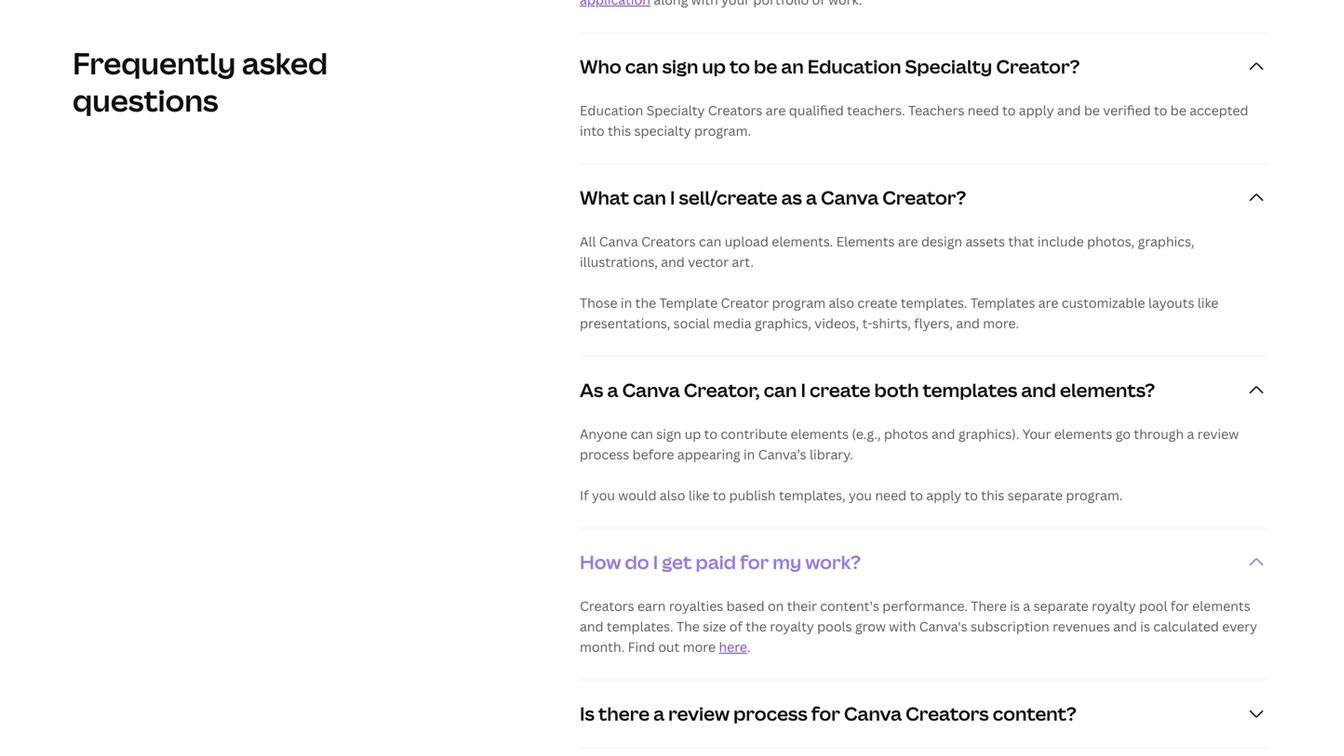 Task type: vqa. For each thing, say whether or not it's contained in the screenshot.
the rightmost Studio
no



Task type: locate. For each thing, give the bounding box(es) containing it.
elements up library.
[[791, 426, 849, 443]]

1 horizontal spatial templates.
[[901, 294, 968, 312]]

1 vertical spatial the
[[746, 618, 767, 636]]

the right 'of'
[[746, 618, 767, 636]]

find
[[628, 639, 655, 656]]

for for how do i get paid for my work?
[[740, 550, 769, 575]]

paid
[[696, 550, 736, 575]]

apply left verified
[[1019, 102, 1054, 119]]

sign inside the anyone can sign up to contribute elements (e.g., photos and graphics). your elements go through a review process before appearing in canva's library.
[[657, 426, 682, 443]]

1 vertical spatial i
[[801, 378, 806, 403]]

into
[[580, 122, 605, 140]]

anyone
[[580, 426, 628, 443]]

0 vertical spatial also
[[829, 294, 855, 312]]

is there a review process for canva creators content?
[[580, 702, 1077, 727]]

1 horizontal spatial apply
[[1019, 102, 1054, 119]]

1 vertical spatial for
[[1171, 598, 1190, 615]]

elements left go
[[1055, 426, 1113, 443]]

creator,
[[684, 378, 760, 403]]

process inside is there a review process for canva creators content? dropdown button
[[734, 702, 808, 727]]

elements
[[791, 426, 849, 443], [1055, 426, 1113, 443], [1193, 598, 1251, 615]]

be left verified
[[1084, 102, 1100, 119]]

2 vertical spatial are
[[1039, 294, 1059, 312]]

and inside all canva creators can upload elements. elements are design assets that include photos, graphics, illustrations, and vector art.
[[661, 253, 685, 271]]

templates. up "find"
[[607, 618, 674, 636]]

0 horizontal spatial this
[[608, 122, 631, 140]]

grow
[[855, 618, 886, 636]]

are left "design"
[[898, 233, 918, 251]]

a inside creators earn royalties based on their content's performance. there is a separate royalty pool for elements and templates. the size of the royalty pools grow with canva's subscription revenues and is calculated every month. find out more
[[1023, 598, 1031, 615]]

for inside dropdown button
[[740, 550, 769, 575]]

to right teachers
[[1003, 102, 1016, 119]]

separate
[[1008, 487, 1063, 505], [1034, 598, 1089, 615]]

creators up vector
[[641, 233, 696, 251]]

1 vertical spatial apply
[[927, 487, 962, 505]]

the
[[636, 294, 656, 312], [746, 618, 767, 636]]

layouts
[[1149, 294, 1195, 312]]

0 horizontal spatial program.
[[694, 122, 751, 140]]

and inside those in the template creator program also create templates. templates are customizable layouts like presentations, social media graphics, videos, t-shirts, flyers, and more.
[[956, 315, 980, 332]]

can right who
[[625, 54, 659, 79]]

in
[[621, 294, 632, 312], [744, 446, 755, 464]]

1 vertical spatial royalty
[[770, 618, 814, 636]]

1 horizontal spatial in
[[744, 446, 755, 464]]

0 vertical spatial creator?
[[996, 54, 1080, 79]]

to
[[730, 54, 750, 79], [1003, 102, 1016, 119], [1154, 102, 1168, 119], [704, 426, 718, 443], [713, 487, 726, 505], [910, 487, 923, 505], [965, 487, 978, 505]]

up
[[702, 54, 726, 79], [685, 426, 701, 443]]

2 horizontal spatial i
[[801, 378, 806, 403]]

in up presentations,
[[621, 294, 632, 312]]

1 vertical spatial graphics,
[[755, 315, 812, 332]]

and up the your
[[1022, 378, 1057, 403]]

are right templates
[[1039, 294, 1059, 312]]

subscription
[[971, 618, 1050, 636]]

can up vector
[[699, 233, 722, 251]]

you right if
[[592, 487, 615, 505]]

sign
[[662, 54, 699, 79], [657, 426, 682, 443]]

up for be
[[702, 54, 726, 79]]

1 vertical spatial in
[[744, 446, 755, 464]]

graphics, right photos,
[[1138, 233, 1195, 251]]

1 vertical spatial like
[[689, 487, 710, 505]]

program.
[[694, 122, 751, 140], [1066, 487, 1123, 505]]

1 horizontal spatial for
[[812, 702, 840, 727]]

education up into
[[580, 102, 644, 119]]

elements?
[[1060, 378, 1155, 403]]

0 horizontal spatial you
[[592, 487, 615, 505]]

0 vertical spatial sign
[[662, 54, 699, 79]]

1 horizontal spatial also
[[829, 294, 855, 312]]

2 horizontal spatial are
[[1039, 294, 1059, 312]]

create up t-
[[858, 294, 898, 312]]

here link
[[719, 639, 747, 656]]

0 horizontal spatial for
[[740, 550, 769, 575]]

1 vertical spatial templates.
[[607, 618, 674, 636]]

royalty
[[1092, 598, 1136, 615], [770, 618, 814, 636]]

pool
[[1140, 598, 1168, 615]]

a inside the anyone can sign up to contribute elements (e.g., photos and graphics). your elements go through a review process before appearing in canva's library.
[[1187, 426, 1195, 443]]

review down more
[[669, 702, 730, 727]]

i inside dropdown button
[[801, 378, 806, 403]]

and left vector
[[661, 253, 685, 271]]

1 vertical spatial this
[[981, 487, 1005, 505]]

0 vertical spatial apply
[[1019, 102, 1054, 119]]

creators down canva's
[[906, 702, 989, 727]]

education specialty creators are qualified teachers. teachers need to apply and be verified to be accepted into this specialty program.
[[580, 102, 1249, 140]]

can inside the anyone can sign up to contribute elements (e.g., photos and graphics). your elements go through a review process before appearing in canva's library.
[[631, 426, 653, 443]]

0 vertical spatial program.
[[694, 122, 751, 140]]

2 vertical spatial i
[[653, 550, 658, 575]]

presentations,
[[580, 315, 671, 332]]

graphics,
[[1138, 233, 1195, 251], [755, 315, 812, 332]]

templates.
[[901, 294, 968, 312], [607, 618, 674, 636]]

videos,
[[815, 315, 859, 332]]

for up calculated
[[1171, 598, 1190, 615]]

0 vertical spatial is
[[1010, 598, 1020, 615]]

elements up every
[[1193, 598, 1251, 615]]

is down pool
[[1141, 618, 1151, 636]]

sign up the specialty
[[662, 54, 699, 79]]

also up videos,
[[829, 294, 855, 312]]

specialty
[[905, 54, 993, 79], [647, 102, 705, 119]]

apply down the anyone can sign up to contribute elements (e.g., photos and graphics). your elements go through a review process before appearing in canva's library.
[[927, 487, 962, 505]]

0 vertical spatial process
[[580, 446, 630, 464]]

0 vertical spatial review
[[1198, 426, 1239, 443]]

separate down the your
[[1008, 487, 1063, 505]]

1 vertical spatial also
[[660, 487, 686, 505]]

0 vertical spatial in
[[621, 294, 632, 312]]

0 vertical spatial for
[[740, 550, 769, 575]]

process down '.'
[[734, 702, 808, 727]]

process down anyone
[[580, 446, 630, 464]]

up inside the anyone can sign up to contribute elements (e.g., photos and graphics). your elements go through a review process before appearing in canva's library.
[[685, 426, 701, 443]]

sign up the before
[[657, 426, 682, 443]]

create up (e.g.,
[[810, 378, 871, 403]]

creators left qualified
[[708, 102, 763, 119]]

creators
[[708, 102, 763, 119], [641, 233, 696, 251], [580, 598, 635, 615], [906, 702, 989, 727]]

illustrations,
[[580, 253, 658, 271]]

1 horizontal spatial program.
[[1066, 487, 1123, 505]]

0 horizontal spatial creator?
[[883, 185, 967, 210]]

0 vertical spatial education
[[808, 54, 902, 79]]

specialty up teachers
[[905, 54, 993, 79]]

for down pools
[[812, 702, 840, 727]]

elements.
[[772, 233, 833, 251]]

0 horizontal spatial like
[[689, 487, 710, 505]]

1 horizontal spatial graphics,
[[1138, 233, 1195, 251]]

is
[[1010, 598, 1020, 615], [1141, 618, 1151, 636]]

i inside dropdown button
[[670, 185, 675, 210]]

1 vertical spatial review
[[669, 702, 730, 727]]

2 horizontal spatial elements
[[1193, 598, 1251, 615]]

assets
[[966, 233, 1006, 251]]

a
[[806, 185, 817, 210], [607, 378, 619, 403], [1187, 426, 1195, 443], [1023, 598, 1031, 615], [654, 702, 665, 727]]

process inside the anyone can sign up to contribute elements (e.g., photos and graphics). your elements go through a review process before appearing in canva's library.
[[580, 446, 630, 464]]

calculated
[[1154, 618, 1219, 636]]

sign inside dropdown button
[[662, 54, 699, 79]]

0 vertical spatial graphics,
[[1138, 233, 1195, 251]]

can right what
[[633, 185, 666, 210]]

teachers
[[909, 102, 965, 119]]

0 horizontal spatial specialty
[[647, 102, 705, 119]]

and left more.
[[956, 315, 980, 332]]

1 vertical spatial sign
[[657, 426, 682, 443]]

education
[[808, 54, 902, 79], [580, 102, 644, 119]]

0 horizontal spatial review
[[669, 702, 730, 727]]

graphics, inside those in the template creator program also create templates. templates are customizable layouts like presentations, social media graphics, videos, t-shirts, flyers, and more.
[[755, 315, 812, 332]]

this right into
[[608, 122, 631, 140]]

0 horizontal spatial apply
[[927, 487, 962, 505]]

to up 'appearing'
[[704, 426, 718, 443]]

specialty up the specialty
[[647, 102, 705, 119]]

and inside the anyone can sign up to contribute elements (e.g., photos and graphics). your elements go through a review process before appearing in canva's library.
[[932, 426, 956, 443]]

graphics).
[[959, 426, 1020, 443]]

review
[[1198, 426, 1239, 443], [669, 702, 730, 727]]

be left an
[[754, 54, 778, 79]]

1 horizontal spatial like
[[1198, 294, 1219, 312]]

canva
[[821, 185, 879, 210], [599, 233, 638, 251], [622, 378, 680, 403], [844, 702, 902, 727]]

need inside education specialty creators are qualified teachers. teachers need to apply and be verified to be accepted into this specialty program.
[[968, 102, 1000, 119]]

0 horizontal spatial be
[[754, 54, 778, 79]]

0 vertical spatial i
[[670, 185, 675, 210]]

0 vertical spatial this
[[608, 122, 631, 140]]

the up presentations,
[[636, 294, 656, 312]]

would
[[618, 487, 657, 505]]

review inside the anyone can sign up to contribute elements (e.g., photos and graphics). your elements go through a review process before appearing in canva's library.
[[1198, 426, 1239, 443]]

0 vertical spatial royalty
[[1092, 598, 1136, 615]]

program. right the specialty
[[694, 122, 751, 140]]

up up 'appearing'
[[685, 426, 701, 443]]

1 vertical spatial separate
[[1034, 598, 1089, 615]]

and left verified
[[1058, 102, 1081, 119]]

royalty up revenues
[[1092, 598, 1136, 615]]

canva inside all canva creators can upload elements. elements are design assets that include photos, graphics, illustrations, and vector art.
[[599, 233, 638, 251]]

0 horizontal spatial is
[[1010, 598, 1020, 615]]

0 vertical spatial templates.
[[901, 294, 968, 312]]

1 horizontal spatial need
[[968, 102, 1000, 119]]

program. inside education specialty creators are qualified teachers. teachers need to apply and be verified to be accepted into this specialty program.
[[694, 122, 751, 140]]

social
[[674, 315, 710, 332]]

0 vertical spatial like
[[1198, 294, 1219, 312]]

1 vertical spatial is
[[1141, 618, 1151, 636]]

templates. inside creators earn royalties based on their content's performance. there is a separate royalty pool for elements and templates. the size of the royalty pools grow with canva's subscription revenues and is calculated every month. find out more
[[607, 618, 674, 636]]

is up subscription
[[1010, 598, 1020, 615]]

can up the before
[[631, 426, 653, 443]]

2 vertical spatial for
[[812, 702, 840, 727]]

1 horizontal spatial are
[[898, 233, 918, 251]]

your
[[1023, 426, 1051, 443]]

creators up month.
[[580, 598, 635, 615]]

0 vertical spatial need
[[968, 102, 1000, 119]]

specialty inside who can sign up to be an education specialty creator? dropdown button
[[905, 54, 993, 79]]

like down 'appearing'
[[689, 487, 710, 505]]

0 horizontal spatial the
[[636, 294, 656, 312]]

1 horizontal spatial i
[[670, 185, 675, 210]]

1 vertical spatial education
[[580, 102, 644, 119]]

this down the "graphics)."
[[981, 487, 1005, 505]]

canva up 'elements'
[[821, 185, 879, 210]]

that
[[1009, 233, 1035, 251]]

apply
[[1019, 102, 1054, 119], [927, 487, 962, 505]]

templates
[[923, 378, 1018, 403]]

i up canva's
[[801, 378, 806, 403]]

templates,
[[779, 487, 846, 505]]

creator?
[[996, 54, 1080, 79], [883, 185, 967, 210]]

0 horizontal spatial i
[[653, 550, 658, 575]]

1 horizontal spatial royalty
[[1092, 598, 1136, 615]]

frequently asked questions
[[73, 43, 328, 121]]

0 horizontal spatial graphics,
[[755, 315, 812, 332]]

in down the contribute
[[744, 446, 755, 464]]

0 horizontal spatial royalty
[[770, 618, 814, 636]]

templates. up flyers,
[[901, 294, 968, 312]]

canva right as
[[622, 378, 680, 403]]

0 horizontal spatial up
[[685, 426, 701, 443]]

based
[[727, 598, 765, 615]]

up left an
[[702, 54, 726, 79]]

1 vertical spatial specialty
[[647, 102, 705, 119]]

separate up revenues
[[1034, 598, 1089, 615]]

who can sign up to be an education specialty creator?
[[580, 54, 1080, 79]]

1 horizontal spatial up
[[702, 54, 726, 79]]

up for contribute
[[685, 426, 701, 443]]

questions
[[73, 80, 218, 121]]

more
[[683, 639, 716, 656]]

review inside dropdown button
[[669, 702, 730, 727]]

1 vertical spatial process
[[734, 702, 808, 727]]

i inside dropdown button
[[653, 550, 658, 575]]

library.
[[810, 446, 853, 464]]

i right do
[[653, 550, 658, 575]]

1 vertical spatial create
[[810, 378, 871, 403]]

need down the anyone can sign up to contribute elements (e.g., photos and graphics). your elements go through a review process before appearing in canva's library.
[[875, 487, 907, 505]]

as a canva creator, can i create both templates and elements? button
[[580, 357, 1268, 424]]

program. down go
[[1066, 487, 1123, 505]]

as
[[580, 378, 604, 403]]

also right would
[[660, 487, 686, 505]]

1 horizontal spatial the
[[746, 618, 767, 636]]

1 horizontal spatial creator?
[[996, 54, 1080, 79]]

you right templates,
[[849, 487, 872, 505]]

2 horizontal spatial for
[[1171, 598, 1190, 615]]

and inside education specialty creators are qualified teachers. teachers need to apply and be verified to be accepted into this specialty program.
[[1058, 102, 1081, 119]]

1 horizontal spatial education
[[808, 54, 902, 79]]

for inside dropdown button
[[812, 702, 840, 727]]

0 horizontal spatial in
[[621, 294, 632, 312]]

1 horizontal spatial process
[[734, 702, 808, 727]]

create inside those in the template creator program also create templates. templates are customizable layouts like presentations, social media graphics, videos, t-shirts, flyers, and more.
[[858, 294, 898, 312]]

what
[[580, 185, 629, 210]]

0 vertical spatial specialty
[[905, 54, 993, 79]]

i
[[670, 185, 675, 210], [801, 378, 806, 403], [653, 550, 658, 575]]

0 horizontal spatial process
[[580, 446, 630, 464]]

0 vertical spatial create
[[858, 294, 898, 312]]

who
[[580, 54, 622, 79]]

need right teachers
[[968, 102, 1000, 119]]

and right photos
[[932, 426, 956, 443]]

0 horizontal spatial need
[[875, 487, 907, 505]]

review right through
[[1198, 426, 1239, 443]]

graphics, down the program
[[755, 315, 812, 332]]

1 horizontal spatial specialty
[[905, 54, 993, 79]]

0 horizontal spatial education
[[580, 102, 644, 119]]

also
[[829, 294, 855, 312], [660, 487, 686, 505]]

royalty down their
[[770, 618, 814, 636]]

to left an
[[730, 54, 750, 79]]

like right layouts
[[1198, 294, 1219, 312]]

1 vertical spatial creator?
[[883, 185, 967, 210]]

as a canva creator, can i create both templates and elements?
[[580, 378, 1155, 403]]

1 horizontal spatial be
[[1084, 102, 1100, 119]]

are left qualified
[[766, 102, 786, 119]]

canva up illustrations,
[[599, 233, 638, 251]]

upload
[[725, 233, 769, 251]]

0 vertical spatial up
[[702, 54, 726, 79]]

there
[[971, 598, 1007, 615]]

verified
[[1104, 102, 1151, 119]]

be left 'accepted'
[[1171, 102, 1187, 119]]

publish
[[729, 487, 776, 505]]

elements
[[837, 233, 895, 251]]

i left sell/create
[[670, 185, 675, 210]]

for left my
[[740, 550, 769, 575]]

1 vertical spatial need
[[875, 487, 907, 505]]

0 vertical spatial are
[[766, 102, 786, 119]]

0 vertical spatial the
[[636, 294, 656, 312]]

there
[[599, 702, 650, 727]]

can inside dropdown button
[[633, 185, 666, 210]]

1 horizontal spatial this
[[981, 487, 1005, 505]]

can for who
[[625, 54, 659, 79]]

1 horizontal spatial you
[[849, 487, 872, 505]]

education up teachers.
[[808, 54, 902, 79]]

.
[[747, 639, 751, 656]]

0 horizontal spatial templates.
[[607, 618, 674, 636]]

can for anyone
[[631, 426, 653, 443]]

up inside dropdown button
[[702, 54, 726, 79]]

and up month.
[[580, 618, 604, 636]]

the inside those in the template creator program also create templates. templates are customizable layouts like presentations, social media graphics, videos, t-shirts, flyers, and more.
[[636, 294, 656, 312]]



Task type: describe. For each thing, give the bounding box(es) containing it.
in inside the anyone can sign up to contribute elements (e.g., photos and graphics). your elements go through a review process before appearing in canva's library.
[[744, 446, 755, 464]]

i for what can i sell/create as a canva creator?
[[670, 185, 675, 210]]

creator? inside what can i sell/create as a canva creator? dropdown button
[[883, 185, 967, 210]]

photos,
[[1087, 233, 1135, 251]]

for for is there a review process for canva creators content?
[[812, 702, 840, 727]]

design
[[922, 233, 963, 251]]

can inside all canva creators can upload elements. elements are design assets that include photos, graphics, illustrations, and vector art.
[[699, 233, 722, 251]]

out
[[658, 639, 680, 656]]

an
[[781, 54, 804, 79]]

0 vertical spatial separate
[[1008, 487, 1063, 505]]

be inside dropdown button
[[754, 54, 778, 79]]

frequently
[[73, 43, 236, 83]]

sign for who
[[662, 54, 699, 79]]

creators inside creators earn royalties based on their content's performance. there is a separate royalty pool for elements and templates. the size of the royalty pools grow with canva's subscription revenues and is calculated every month. find out more
[[580, 598, 635, 615]]

to down the anyone can sign up to contribute elements (e.g., photos and graphics). your elements go through a review process before appearing in canva's library.
[[910, 487, 923, 505]]

to left publish
[[713, 487, 726, 505]]

do
[[625, 550, 649, 575]]

contribute
[[721, 426, 788, 443]]

canva inside dropdown button
[[821, 185, 879, 210]]

shirts,
[[873, 315, 911, 332]]

apply inside education specialty creators are qualified teachers. teachers need to apply and be verified to be accepted into this specialty program.
[[1019, 102, 1054, 119]]

education inside dropdown button
[[808, 54, 902, 79]]

is there a review process for canva creators content? button
[[580, 681, 1268, 748]]

create inside dropdown button
[[810, 378, 871, 403]]

if
[[580, 487, 589, 505]]

sign for anyone
[[657, 426, 682, 443]]

with
[[889, 618, 916, 636]]

0 horizontal spatial also
[[660, 487, 686, 505]]

customizable
[[1062, 294, 1146, 312]]

are inside education specialty creators are qualified teachers. teachers need to apply and be verified to be accepted into this specialty program.
[[766, 102, 786, 119]]

qualified
[[789, 102, 844, 119]]

every
[[1223, 618, 1258, 636]]

performance.
[[883, 598, 968, 615]]

to inside the anyone can sign up to contribute elements (e.g., photos and graphics). your elements go through a review process before appearing in canva's library.
[[704, 426, 718, 443]]

here
[[719, 639, 747, 656]]

1 horizontal spatial elements
[[1055, 426, 1113, 443]]

to inside dropdown button
[[730, 54, 750, 79]]

can for what
[[633, 185, 666, 210]]

go
[[1116, 426, 1131, 443]]

education inside education specialty creators are qualified teachers. teachers need to apply and be verified to be accepted into this specialty program.
[[580, 102, 644, 119]]

pools
[[818, 618, 852, 636]]

on
[[768, 598, 784, 615]]

for inside creators earn royalties based on their content's performance. there is a separate royalty pool for elements and templates. the size of the royalty pools grow with canva's subscription revenues and is calculated every month. find out more
[[1171, 598, 1190, 615]]

art.
[[732, 253, 754, 271]]

media
[[713, 315, 752, 332]]

0 horizontal spatial elements
[[791, 426, 849, 443]]

1 vertical spatial program.
[[1066, 487, 1123, 505]]

program
[[772, 294, 826, 312]]

is
[[580, 702, 595, 727]]

creators inside all canva creators can upload elements. elements are design assets that include photos, graphics, illustrations, and vector art.
[[641, 233, 696, 251]]

royalties
[[669, 598, 724, 615]]

creators inside education specialty creators are qualified teachers. teachers need to apply and be verified to be accepted into this specialty program.
[[708, 102, 763, 119]]

month.
[[580, 639, 625, 656]]

and inside dropdown button
[[1022, 378, 1057, 403]]

anyone can sign up to contribute elements (e.g., photos and graphics). your elements go through a review process before appearing in canva's library.
[[580, 426, 1239, 464]]

t-
[[863, 315, 873, 332]]

creator? inside who can sign up to be an education specialty creator? dropdown button
[[996, 54, 1080, 79]]

this inside education specialty creators are qualified teachers. teachers need to apply and be verified to be accepted into this specialty program.
[[608, 122, 631, 140]]

their
[[787, 598, 817, 615]]

how do i get paid for my work? button
[[580, 529, 1268, 596]]

sell/create
[[679, 185, 778, 210]]

if you would also like to publish templates, you need to apply to this separate program.
[[580, 487, 1123, 505]]

as
[[782, 185, 802, 210]]

to right verified
[[1154, 102, 1168, 119]]

of
[[730, 618, 743, 636]]

a inside dropdown button
[[806, 185, 817, 210]]

get
[[662, 550, 692, 575]]

also inside those in the template creator program also create templates. templates are customizable layouts like presentations, social media graphics, videos, t-shirts, flyers, and more.
[[829, 294, 855, 312]]

canva's
[[920, 618, 968, 636]]

2 horizontal spatial be
[[1171, 102, 1187, 119]]

how do i get paid for my work?
[[580, 550, 861, 575]]

before
[[633, 446, 674, 464]]

both
[[875, 378, 919, 403]]

my
[[773, 550, 802, 575]]

appearing
[[678, 446, 741, 464]]

what can i sell/create as a canva creator?
[[580, 185, 967, 210]]

who can sign up to be an education specialty creator? button
[[580, 33, 1268, 100]]

teachers.
[[847, 102, 905, 119]]

can up the contribute
[[764, 378, 797, 403]]

specialty inside education specialty creators are qualified teachers. teachers need to apply and be verified to be accepted into this specialty program.
[[647, 102, 705, 119]]

are inside all canva creators can upload elements. elements are design assets that include photos, graphics, illustrations, and vector art.
[[898, 233, 918, 251]]

include
[[1038, 233, 1084, 251]]

template
[[660, 294, 718, 312]]

vector
[[688, 253, 729, 271]]

asked
[[242, 43, 328, 83]]

in inside those in the template creator program also create templates. templates are customizable layouts like presentations, social media graphics, videos, t-shirts, flyers, and more.
[[621, 294, 632, 312]]

and right revenues
[[1114, 618, 1138, 636]]

are inside those in the template creator program also create templates. templates are customizable layouts like presentations, social media graphics, videos, t-shirts, flyers, and more.
[[1039, 294, 1059, 312]]

how
[[580, 550, 621, 575]]

the inside creators earn royalties based on their content's performance. there is a separate royalty pool for elements and templates. the size of the royalty pools grow with canva's subscription revenues and is calculated every month. find out more
[[746, 618, 767, 636]]

1 horizontal spatial is
[[1141, 618, 1151, 636]]

accepted
[[1190, 102, 1249, 119]]

to down the "graphics)."
[[965, 487, 978, 505]]

photos
[[884, 426, 929, 443]]

creators earn royalties based on their content's performance. there is a separate royalty pool for elements and templates. the size of the royalty pools grow with canva's subscription revenues and is calculated every month. find out more
[[580, 598, 1258, 656]]

2 you from the left
[[849, 487, 872, 505]]

those in the template creator program also create templates. templates are customizable layouts like presentations, social media graphics, videos, t-shirts, flyers, and more.
[[580, 294, 1219, 332]]

separate inside creators earn royalties based on their content's performance. there is a separate royalty pool for elements and templates. the size of the royalty pools grow with canva's subscription revenues and is calculated every month. find out more
[[1034, 598, 1089, 615]]

earn
[[638, 598, 666, 615]]

what can i sell/create as a canva creator? button
[[580, 164, 1268, 231]]

i for how do i get paid for my work?
[[653, 550, 658, 575]]

creator
[[721, 294, 769, 312]]

all canva creators can upload elements. elements are design assets that include photos, graphics, illustrations, and vector art.
[[580, 233, 1195, 271]]

elements inside creators earn royalties based on their content's performance. there is a separate royalty pool for elements and templates. the size of the royalty pools grow with canva's subscription revenues and is calculated every month. find out more
[[1193, 598, 1251, 615]]

creators inside dropdown button
[[906, 702, 989, 727]]

graphics, inside all canva creators can upload elements. elements are design assets that include photos, graphics, illustrations, and vector art.
[[1138, 233, 1195, 251]]

flyers,
[[914, 315, 953, 332]]

here .
[[719, 639, 751, 656]]

1 you from the left
[[592, 487, 615, 505]]

specialty
[[634, 122, 691, 140]]

those
[[580, 294, 618, 312]]

size
[[703, 618, 727, 636]]

content?
[[993, 702, 1077, 727]]

all
[[580, 233, 596, 251]]

templates. inside those in the template creator program also create templates. templates are customizable layouts like presentations, social media graphics, videos, t-shirts, flyers, and more.
[[901, 294, 968, 312]]

revenues
[[1053, 618, 1111, 636]]

through
[[1134, 426, 1184, 443]]

more.
[[983, 315, 1019, 332]]

like inside those in the template creator program also create templates. templates are customizable layouts like presentations, social media graphics, videos, t-shirts, flyers, and more.
[[1198, 294, 1219, 312]]

canva down the grow
[[844, 702, 902, 727]]

the
[[677, 618, 700, 636]]



